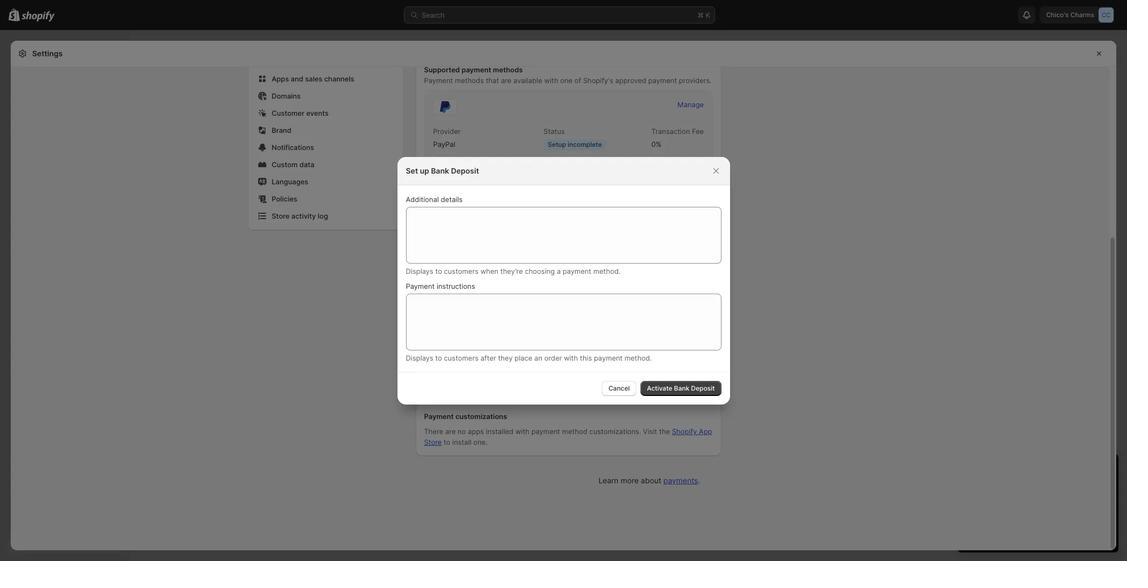 Task type: locate. For each thing, give the bounding box(es) containing it.
account
[[507, 163, 534, 171], [467, 173, 494, 182]]

an
[[534, 354, 542, 362]]

are up such
[[474, 335, 484, 344]]

before
[[678, 346, 699, 355]]

supported
[[424, 65, 460, 74]]

1 horizontal spatial bank
[[674, 384, 689, 392]]

and
[[291, 75, 303, 83]]

deposit down it
[[691, 384, 715, 392]]

fee
[[692, 127, 704, 136]]

a inside dialog
[[557, 267, 561, 275]]

payment inside supported payment methods payment methods that are available with one of shopify's approved payment providers.
[[424, 76, 453, 85]]

methods down supported
[[455, 76, 484, 85]]

0 horizontal spatial your
[[467, 163, 482, 171]]

0 horizontal spatial a
[[557, 267, 561, 275]]

1 complete from the top
[[433, 163, 465, 171]]

with for available
[[544, 76, 558, 85]]

0 horizontal spatial method.
[[593, 267, 621, 275]]

1 horizontal spatial your
[[533, 335, 547, 344]]

0 vertical spatial method
[[455, 346, 480, 355]]

1 horizontal spatial that
[[486, 76, 499, 85]]

2 vertical spatial payment
[[424, 413, 454, 421]]

on
[[527, 346, 535, 355]]

payment left the instructions
[[406, 282, 435, 291]]

account up setup.
[[507, 163, 534, 171]]

2 horizontal spatial with
[[564, 354, 578, 362]]

shopify
[[672, 428, 697, 436]]

displays left be
[[406, 354, 433, 362]]

2 vertical spatial with
[[515, 428, 530, 436]]

add
[[431, 286, 443, 294]]

incomplete
[[568, 141, 602, 149]]

2 displays from the top
[[406, 354, 433, 362]]

Additional details text field
[[406, 207, 721, 264]]

to inside payments that are made outside your online store. when a customer selects a manual payment method such as cash on delivery, you'll need to approve their order before it can be fulfilled.
[[604, 346, 611, 355]]

outside
[[506, 335, 531, 344]]

with inside supported payment methods payment methods that are available with one of shopify's approved payment providers.
[[544, 76, 558, 85]]

shopify image
[[22, 11, 55, 22]]

0 horizontal spatial account
[[467, 173, 494, 182]]

to left the start at the top of the page
[[556, 163, 563, 171]]

about
[[641, 476, 661, 486]]

2 customers from the top
[[444, 354, 479, 362]]

method.
[[593, 267, 621, 275], [625, 354, 652, 362]]

methods
[[493, 65, 523, 74], [455, 76, 484, 85], [473, 286, 501, 294]]

deposit
[[451, 166, 479, 175], [691, 384, 715, 392]]

2 horizontal spatial a
[[677, 335, 681, 344]]

to down payments at the bottom
[[435, 354, 442, 362]]

payment up there
[[424, 413, 454, 421]]

channels
[[324, 75, 354, 83]]

store down the policies
[[272, 212, 290, 221]]

1 displays from the top
[[406, 267, 433, 275]]

payouts
[[614, 163, 641, 171]]

brand
[[272, 126, 291, 135]]

with right the installed
[[515, 428, 530, 436]]

are
[[501, 76, 512, 85], [474, 335, 484, 344], [445, 428, 456, 436]]

more
[[621, 476, 639, 486]]

0 horizontal spatial deposit
[[451, 166, 479, 175]]

complete account setup. link
[[427, 170, 522, 185]]

there are no apps installed with payment method customizations. visit the
[[424, 428, 672, 436]]

to left install
[[444, 438, 450, 447]]

0 vertical spatial your
[[467, 163, 482, 171]]

install
[[452, 438, 472, 447]]

1 vertical spatial deposit
[[691, 384, 715, 392]]

they're
[[500, 267, 523, 275]]

deposit inside button
[[691, 384, 715, 392]]

a right choosing
[[557, 267, 561, 275]]

bank right activate
[[674, 384, 689, 392]]

after
[[481, 354, 496, 362]]

apps
[[272, 75, 289, 83]]

need
[[586, 346, 602, 355]]

displays
[[406, 267, 433, 275], [406, 354, 433, 362]]

visit
[[643, 428, 657, 436]]

1 vertical spatial are
[[474, 335, 484, 344]]

complete up details
[[433, 173, 465, 182]]

are left no
[[445, 428, 456, 436]]

payment right supported
[[462, 65, 491, 74]]

2 vertical spatial methods
[[473, 286, 501, 294]]

your left paypal
[[467, 163, 482, 171]]

payment down supported
[[424, 76, 453, 85]]

activate bank deposit button
[[641, 381, 721, 396]]

that inside payments that are made outside your online store. when a customer selects a manual payment method such as cash on delivery, you'll need to approve their order before it can be fulfilled.
[[458, 335, 472, 344]]

bank inside button
[[674, 384, 689, 392]]

1 vertical spatial that
[[458, 335, 472, 344]]

store inside shopify app store
[[424, 438, 442, 447]]

place
[[515, 354, 532, 362]]

payment for payment instructions
[[406, 282, 435, 291]]

shopify's
[[583, 76, 613, 85]]

when
[[481, 267, 499, 275]]

start
[[565, 163, 581, 171]]

custom
[[272, 160, 298, 169]]

complete your paypal account setup to start receiving payouts from paypal. complete account setup.
[[433, 163, 684, 182]]

additional
[[406, 195, 439, 204]]

one.
[[473, 438, 488, 447]]

0 vertical spatial deposit
[[451, 166, 479, 175]]

order inside set up bank deposit dialog
[[544, 354, 562, 362]]

0 horizontal spatial method
[[455, 346, 480, 355]]

order right the 'an'
[[544, 354, 562, 362]]

setup
[[548, 141, 566, 149]]

payment
[[462, 65, 491, 74], [648, 76, 677, 85], [563, 267, 591, 275], [445, 286, 472, 294], [424, 346, 453, 355], [594, 354, 623, 362], [531, 428, 560, 436]]

0 horizontal spatial order
[[544, 354, 562, 362]]

settings dialog
[[11, 0, 1116, 551]]

apps and sales channels
[[272, 75, 354, 83]]

payment right the installed
[[531, 428, 560, 436]]

0 vertical spatial complete
[[433, 163, 465, 171]]

apps and sales channels link
[[255, 71, 396, 86]]

a up 'before'
[[677, 335, 681, 344]]

2 horizontal spatial are
[[501, 76, 512, 85]]

are inside payments that are made outside your online store. when a customer selects a manual payment method such as cash on delivery, you'll need to approve their order before it can be fulfilled.
[[474, 335, 484, 344]]

payment down payments at the bottom
[[424, 346, 453, 355]]

add payment methods link
[[424, 283, 507, 298]]

0 horizontal spatial store
[[272, 212, 290, 221]]

1 vertical spatial your
[[533, 335, 547, 344]]

1 vertical spatial method.
[[625, 354, 652, 362]]

0 vertical spatial methods
[[493, 65, 523, 74]]

1 horizontal spatial order
[[658, 346, 676, 355]]

with
[[544, 76, 558, 85], [564, 354, 578, 362], [515, 428, 530, 436]]

are left available at the left of the page
[[501, 76, 512, 85]]

search
[[422, 11, 445, 19]]

1 horizontal spatial with
[[544, 76, 558, 85]]

1 vertical spatial store
[[424, 438, 442, 447]]

with inside set up bank deposit dialog
[[564, 354, 578, 362]]

customer events
[[272, 109, 329, 117]]

1 horizontal spatial are
[[474, 335, 484, 344]]

1 horizontal spatial account
[[507, 163, 534, 171]]

1 horizontal spatial method.
[[625, 354, 652, 362]]

customers left after
[[444, 354, 479, 362]]

to down the when
[[604, 346, 611, 355]]

method up fulfilled.
[[455, 346, 480, 355]]

methods up available at the left of the page
[[493, 65, 523, 74]]

0 horizontal spatial with
[[515, 428, 530, 436]]

1 vertical spatial account
[[467, 173, 494, 182]]

store down there
[[424, 438, 442, 447]]

set
[[406, 166, 418, 175]]

instructions
[[437, 282, 475, 291]]

they
[[498, 354, 513, 362]]

your inside complete your paypal account setup to start receiving payouts from paypal. complete account setup.
[[467, 163, 482, 171]]

data
[[300, 160, 314, 169]]

method
[[455, 346, 480, 355], [562, 428, 587, 436]]

1 horizontal spatial a
[[613, 335, 616, 344]]

0 horizontal spatial bank
[[431, 166, 449, 175]]

it
[[701, 346, 706, 355]]

1 vertical spatial bank
[[674, 384, 689, 392]]

bank right up
[[431, 166, 449, 175]]

0 vertical spatial payment
[[424, 76, 453, 85]]

displays for displays to customers when they're choosing a payment method.
[[406, 267, 433, 275]]

to
[[556, 163, 563, 171], [435, 267, 442, 275], [604, 346, 611, 355], [435, 354, 442, 362], [444, 438, 450, 447]]

payment right choosing
[[563, 267, 591, 275]]

payments
[[424, 335, 457, 344]]

a right the when
[[613, 335, 616, 344]]

0 vertical spatial are
[[501, 76, 512, 85]]

1 vertical spatial method
[[562, 428, 587, 436]]

order down the selects
[[658, 346, 676, 355]]

set up bank deposit
[[406, 166, 479, 175]]

your inside payments that are made outside your online store. when a customer selects a manual payment method such as cash on delivery, you'll need to approve their order before it can be fulfilled.
[[533, 335, 547, 344]]

payment customizations
[[424, 413, 507, 421]]

1 horizontal spatial method
[[562, 428, 587, 436]]

methods inside add payment methods link
[[473, 286, 501, 294]]

0 vertical spatial store
[[272, 212, 290, 221]]

that left available at the left of the page
[[486, 76, 499, 85]]

fulfilled.
[[448, 357, 474, 365]]

custom data link
[[255, 157, 396, 172]]

languages link
[[255, 174, 396, 189]]

receiving
[[583, 163, 613, 171]]

as
[[500, 346, 507, 355]]

customer events link
[[255, 106, 396, 121]]

settings
[[32, 49, 63, 58]]

1 vertical spatial displays
[[406, 354, 433, 362]]

with for order
[[564, 354, 578, 362]]

this
[[580, 354, 592, 362]]

bank
[[431, 166, 449, 175], [674, 384, 689, 392]]

0 vertical spatial displays
[[406, 267, 433, 275]]

that up fulfilled.
[[458, 335, 472, 344]]

methods down when
[[473, 286, 501, 294]]

order
[[658, 346, 676, 355], [544, 354, 562, 362]]

0 vertical spatial account
[[507, 163, 534, 171]]

displays to customers when they're choosing a payment method.
[[406, 267, 621, 275]]

1 vertical spatial customers
[[444, 354, 479, 362]]

displays up add
[[406, 267, 433, 275]]

payment inside payments that are made outside your online store. when a customer selects a manual payment method such as cash on delivery, you'll need to approve their order before it can be fulfilled.
[[424, 346, 453, 355]]

1 vertical spatial payment
[[406, 282, 435, 291]]

your
[[467, 163, 482, 171], [533, 335, 547, 344]]

1 vertical spatial complete
[[433, 173, 465, 182]]

complete down paypal
[[433, 163, 465, 171]]

deposit left paypal
[[451, 166, 479, 175]]

0 vertical spatial customers
[[444, 267, 479, 275]]

paypal.
[[660, 163, 684, 171]]

your up the 'on'
[[533, 335, 547, 344]]

0 vertical spatial method.
[[593, 267, 621, 275]]

1 horizontal spatial deposit
[[691, 384, 715, 392]]

with left one
[[544, 76, 558, 85]]

customers
[[444, 267, 479, 275], [444, 354, 479, 362]]

customers up the instructions
[[444, 267, 479, 275]]

cancel
[[609, 384, 630, 392]]

1 vertical spatial with
[[564, 354, 578, 362]]

domains
[[272, 92, 301, 100]]

2 vertical spatial are
[[445, 428, 456, 436]]

shopify app store link
[[424, 428, 712, 447]]

0 vertical spatial with
[[544, 76, 558, 85]]

1 customers from the top
[[444, 267, 479, 275]]

to install one.
[[442, 438, 488, 447]]

0 horizontal spatial that
[[458, 335, 472, 344]]

details
[[441, 195, 463, 204]]

method left customizations.
[[562, 428, 587, 436]]

payment inside set up bank deposit dialog
[[406, 282, 435, 291]]

1 horizontal spatial store
[[424, 438, 442, 447]]

account down paypal
[[467, 173, 494, 182]]

with left this
[[564, 354, 578, 362]]

0 vertical spatial that
[[486, 76, 499, 85]]



Task type: vqa. For each thing, say whether or not it's contained in the screenshot.
Search countries text field
no



Task type: describe. For each thing, give the bounding box(es) containing it.
provider paypal
[[433, 127, 461, 149]]

approved
[[615, 76, 646, 85]]

paypal
[[484, 163, 505, 171]]

policies
[[272, 195, 297, 203]]

method inside payments that are made outside your online store. when a customer selects a manual payment method such as cash on delivery, you'll need to approve their order before it can be fulfilled.
[[455, 346, 480, 355]]

Payment instructions text field
[[406, 294, 721, 351]]

activate
[[647, 384, 672, 392]]

to up payment instructions
[[435, 267, 442, 275]]

displays for displays to customers after they place an order with this payment method.
[[406, 354, 433, 362]]

policies link
[[255, 192, 396, 207]]

can
[[424, 357, 436, 365]]

online
[[549, 335, 569, 344]]

paypal express image
[[433, 99, 457, 115]]

customizations.
[[589, 428, 641, 436]]

domains link
[[255, 89, 396, 104]]

of
[[575, 76, 581, 85]]

status setup incomplete
[[544, 127, 602, 149]]

installed
[[486, 428, 514, 436]]

order inside payments that are made outside your online store. when a customer selects a manual payment method such as cash on delivery, you'll need to approve their order before it can be fulfilled.
[[658, 346, 676, 355]]

k
[[706, 11, 710, 19]]

displays to customers after they place an order with this payment method.
[[406, 354, 652, 362]]

learn more about payments .
[[599, 476, 700, 486]]

such
[[482, 346, 498, 355]]

customers for after
[[444, 354, 479, 362]]

to inside complete your paypal account setup to start receiving payouts from paypal. complete account setup.
[[556, 163, 563, 171]]

0%
[[651, 140, 662, 149]]

you'll
[[567, 346, 584, 355]]

log
[[318, 212, 328, 221]]

be
[[438, 357, 446, 365]]

store activity log
[[272, 212, 328, 221]]

payment for payment customizations
[[424, 413, 454, 421]]

set up bank deposit dialog
[[0, 157, 1127, 405]]

manage link
[[671, 97, 710, 112]]

their
[[641, 346, 656, 355]]

brand link
[[255, 123, 396, 138]]

.
[[698, 476, 700, 486]]

sales
[[305, 75, 322, 83]]

cash
[[509, 346, 525, 355]]

delivery,
[[537, 346, 565, 355]]

customizations
[[455, 413, 507, 421]]

shopify app store
[[424, 428, 712, 447]]

2 complete from the top
[[433, 173, 465, 182]]

customers for when
[[444, 267, 479, 275]]

add payment methods
[[431, 286, 501, 294]]

approve
[[613, 346, 639, 355]]

that inside supported payment methods payment methods that are available with one of shopify's approved payment providers.
[[486, 76, 499, 85]]

transaction fee 0%
[[651, 127, 704, 149]]

⌘ k
[[697, 11, 710, 19]]

selects
[[651, 335, 675, 344]]

when
[[592, 335, 611, 344]]

store activity log link
[[255, 209, 396, 224]]

no
[[458, 428, 466, 436]]

activate bank deposit
[[647, 384, 715, 392]]

⌘
[[697, 11, 704, 19]]

made
[[486, 335, 504, 344]]

notifications
[[272, 143, 314, 152]]

payment instructions
[[406, 282, 475, 291]]

provider
[[433, 127, 461, 136]]

learn
[[599, 476, 619, 486]]

payment right the approved
[[648, 76, 677, 85]]

methods for add
[[473, 286, 501, 294]]

methods for supported
[[493, 65, 523, 74]]

supported payment methods payment methods that are available with one of shopify's approved payment providers.
[[424, 65, 712, 85]]

up
[[420, 166, 429, 175]]

providers.
[[679, 76, 712, 85]]

choosing
[[525, 267, 555, 275]]

customer
[[618, 335, 649, 344]]

payment right add
[[445, 286, 472, 294]]

are inside supported payment methods payment methods that are available with one of shopify's approved payment providers.
[[501, 76, 512, 85]]

setup.
[[496, 173, 516, 182]]

payments link
[[663, 476, 698, 486]]

store.
[[571, 335, 590, 344]]

payment down the when
[[594, 354, 623, 362]]

your trial just started element
[[958, 482, 1119, 553]]

0 horizontal spatial are
[[445, 428, 456, 436]]

from
[[643, 163, 658, 171]]

apps
[[468, 428, 484, 436]]

status
[[544, 127, 565, 136]]

1 vertical spatial methods
[[455, 76, 484, 85]]

payments
[[663, 476, 698, 486]]

amazon pay image
[[433, 210, 458, 225]]

cancel button
[[602, 381, 636, 396]]

setup
[[536, 163, 555, 171]]

available
[[513, 76, 542, 85]]

manual
[[683, 335, 706, 344]]

events
[[306, 109, 329, 117]]

there
[[424, 428, 443, 436]]

0 vertical spatial bank
[[431, 166, 449, 175]]

app
[[699, 428, 712, 436]]

the
[[659, 428, 670, 436]]

customer
[[272, 109, 304, 117]]

languages
[[272, 178, 308, 186]]

notifications link
[[255, 140, 396, 155]]



